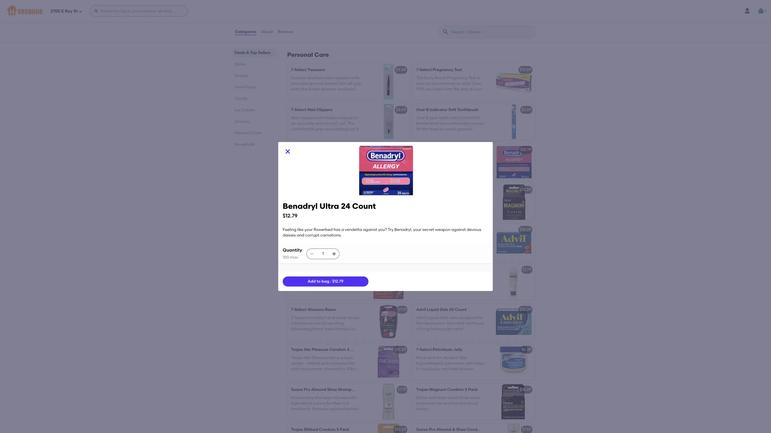 Task type: describe. For each thing, give the bounding box(es) containing it.
for inside oral-b your teeth with comfort fit bristles that are comfortably curved for the hard-to-reach grooves.
[[417, 127, 422, 131]]

1 vertical spatial feeling like your flowerbed has a vendetta against you? try benadryl, your secret weapon against devious daisies and corrupt carnations.
[[283, 227, 482, 238]]

0 vertical spatial secret
[[426, 167, 437, 171]]

7-select tweezers
[[291, 67, 325, 72]]

24 for advil tablets 24 count
[[442, 227, 447, 232]]

anytime for thin
[[443, 201, 459, 206]]

their
[[333, 401, 341, 406]]

test inside the early result pregnancy test is easy to use and easy to read. over 99% accurate from the day of your expected period.
[[469, 75, 476, 80]]

0 vertical spatial $12.79
[[520, 147, 532, 152]]

grocery tab
[[235, 119, 274, 124]]

always
[[326, 212, 339, 217]]

1 vertical spatial &
[[453, 427, 456, 432]]

oral- for oral-b your teeth with comfort fit bristles that are comfortably curved for the hard-to-reach grooves.
[[417, 115, 426, 120]]

clippers
[[300, 115, 315, 120]]

suave pro almond & shea conditioner 12.6oz
[[417, 427, 502, 432]]

24 for benadryl ultra 24 count
[[445, 147, 450, 152]]

a inside trojan her pleasure has a unique design - ribbed and contoured for extra enjoyment; stimulation. silky- smooth lubricant for comfort and sensitivity.
[[337, 355, 339, 360]]

grab for condom
[[459, 195, 469, 200]]

with inside durable stainless steel tweezers with precision ground slanted tips will grip even the tiniest splinters and hairs.
[[352, 75, 360, 80]]

to.
[[312, 218, 317, 223]]

0 vertical spatial corrupt
[[439, 172, 453, 177]]

read.
[[462, 81, 472, 86]]

$12.79 for benadryl ultra 24 count
[[283, 212, 298, 219]]

trojan for trojan her pleasure condom 3 pack
[[291, 347, 303, 352]]

a inside the make pain a distant memory and find relief from headaches, muscle aches, backaches, menstrual pain, minor arthritis and other joint pain.
[[437, 235, 440, 240]]

grab for 3
[[459, 395, 469, 400]]

and inside maximum strength to treat diarrhea, nausea, heartburn, indigestion, and upset stomach.
[[351, 161, 359, 166]]

her for trojan her pleasure condom 3 pack
[[304, 347, 311, 352]]

oral-b indicator soft toothbrush image
[[493, 104, 535, 140]]

personal care tab
[[235, 130, 274, 136]]

$6.39
[[522, 347, 532, 352]]

household tab
[[235, 141, 274, 147]]

1 vertical spatial like
[[297, 227, 304, 232]]

muscle
[[460, 241, 474, 246]]

piece
[[297, 195, 307, 200]]

seem
[[340, 212, 350, 217]]

0 horizontal spatial flowerbed
[[314, 227, 333, 232]]

ground
[[309, 81, 323, 86]]

0 vertical spatial personal care
[[287, 51, 329, 58]]

the inside the early result pregnancy test is easy to use and easy to read. over 99% accurate from the day of your expected period.
[[417, 75, 424, 80]]

categories button
[[235, 22, 257, 42]]

7- for 7-select nail clippers
[[291, 107, 295, 112]]

7-select petroleum jelly
[[417, 347, 463, 352]]

count for benadryl ultra 24 count $12.79
[[352, 201, 376, 211]]

products
[[331, 281, 348, 286]]

move
[[417, 355, 427, 360]]

use
[[431, 81, 438, 86]]

from inside the early result pregnancy test is easy to use and easy to read. over 99% accurate from the day of your expected period.
[[444, 87, 453, 91]]

$7.59 for crest complete whitening scope 4.4oz image
[[397, 227, 406, 232]]

$10.29 for trojan her pleasure condom 3 pack
[[395, 347, 406, 352]]

smooth inside nail clippers with blades shaped for an accurate and smooth cut.  the comfortable grip and rotating nail file offer optimal precision.
[[324, 121, 338, 126]]

7- for 7-select womens razor
[[291, 307, 295, 312]]

advil for advil tablets 24 count
[[417, 227, 426, 232]]

over
[[472, 81, 482, 86]]

indicator
[[430, 107, 448, 112]]

1 horizontal spatial flowerbed
[[447, 155, 467, 160]]

for down trojan magnum condom 3 pack
[[437, 401, 442, 406]]

condom down well
[[319, 427, 336, 432]]

cream
[[241, 108, 255, 112]]

twice the active ingredients as single medicated oral pain products for instant oral pain relief.
[[291, 275, 361, 291]]

add to bag : $12.79
[[308, 279, 344, 284]]

sorry! for thin
[[448, 195, 458, 200]]

relief. inside advil liquid-gels were designed for fast absorption, fast relief and hours of long-lasting pain relief.
[[454, 327, 464, 331]]

grip inside nail clippers with blades shaped for an accurate and smooth cut.  the comfortable grip and rotating nail file offer optimal precision.
[[316, 127, 323, 131]]

1 vertical spatial secret
[[423, 227, 434, 232]]

fresh
[[235, 85, 245, 89]]

sellers
[[258, 50, 271, 55]]

pain left : on the bottom of page
[[321, 281, 330, 286]]

and inside the early result pregnancy test is easy to use and easy to read. over 99% accurate from the day of your expected period.
[[439, 81, 446, 86]]

accurate inside nail clippers with blades shaped for an accurate and smooth cut.  the comfortable grip and rotating nail file offer optimal precision.
[[297, 121, 315, 126]]

ice
[[235, 108, 241, 112]]

comfortably
[[447, 121, 470, 126]]

2700 e roy st
[[51, 9, 78, 14]]

7-select hair bands/bobby pins image
[[368, 184, 410, 220]]

suave pro almond & shea conditioner 12.6oz image
[[493, 424, 535, 433]]

emollients.
[[291, 407, 312, 411]]

0 vertical spatial benadryl,
[[466, 161, 484, 166]]

0 horizontal spatial daisies
[[283, 233, 296, 238]]

clippers
[[316, 107, 333, 112]]

2 easy from the left
[[447, 81, 456, 86]]

$7.79
[[523, 267, 532, 272]]

.25oz
[[331, 267, 341, 272]]

unique
[[340, 355, 353, 360]]

1 horizontal spatial carnations.
[[454, 172, 475, 177]]

Input item quantity number field
[[317, 249, 329, 259]]

gels for liquid-
[[440, 315, 448, 320]]

to inside 18-piece set includes bobby pins and ponytailers. stock up now because we all know these will end up in the mystery spot they always seem to disappear to.
[[351, 212, 355, 217]]

0 vertical spatial feeling like your flowerbed has a vendetta against you? try benadryl, your secret weapon against devious daisies and corrupt carnations.
[[417, 155, 485, 177]]

better safe than sorry! grab some protection for anytime the mood strikes. for thin
[[417, 195, 480, 211]]

active
[[310, 275, 322, 280]]

drinks tab
[[235, 61, 274, 67]]

1 vertical spatial carnations.
[[320, 233, 342, 238]]

treat
[[333, 155, 342, 160]]

0 vertical spatial care
[[315, 51, 329, 58]]

orajel max strength .25oz image
[[368, 264, 410, 300]]

the inside durable stainless steel tweezers with precision ground slanted tips will grip even the tiniest splinters and hairs.
[[301, 87, 308, 91]]

snacks tab
[[235, 73, 274, 79]]

top
[[250, 50, 257, 55]]

ice cream tab
[[235, 107, 274, 113]]

advil tablets 24 count
[[417, 227, 459, 232]]

food
[[246, 85, 255, 89]]

trojan for trojan magnum thin condom 3 pack
[[417, 187, 429, 192]]

3 down nourished
[[337, 427, 339, 432]]

for inside nail clippers with blades shaped for an accurate and smooth cut.  the comfortable grip and rotating nail file offer optimal precision.
[[354, 115, 359, 120]]

reviews
[[278, 29, 293, 34]]

deals & top sellers
[[235, 50, 271, 55]]

it
[[307, 412, 310, 417]]

we
[[291, 207, 297, 211]]

count right 20
[[455, 307, 467, 312]]

select for tweezers
[[295, 67, 307, 72]]

jelly
[[454, 347, 463, 352]]

0 vertical spatial devious
[[470, 167, 485, 171]]

$7.59 for suave pro almond & shea conditioner 12.6oz image
[[522, 427, 532, 432]]

0 horizontal spatial corrupt
[[305, 233, 320, 238]]

fresh food tab
[[235, 84, 274, 90]]

tweezers
[[308, 67, 325, 72]]

condom down heal
[[447, 387, 464, 392]]

to-
[[440, 127, 446, 131]]

strikes. for trojan magnum condom 3 pack
[[417, 407, 429, 411]]

0 vertical spatial pregnancy
[[433, 67, 454, 72]]

sorry! for condom
[[448, 395, 458, 400]]

shampoo
[[338, 387, 357, 392]]

toothbrush
[[457, 107, 479, 112]]

to inside maximum strength to treat diarrhea, nausea, heartburn, indigestion, and upset stomach.
[[328, 155, 332, 160]]

20
[[449, 307, 454, 312]]

bristles
[[417, 121, 430, 126]]

with inside nail clippers with blades shaped for an accurate and smooth cut.  the comfortable grip and rotating nail file offer optimal precision.
[[316, 115, 324, 120]]

than for thin
[[438, 195, 447, 200]]

benadryl ultra 24 count $12.79
[[283, 201, 376, 219]]

1 horizontal spatial personal
[[287, 51, 313, 58]]

petroleum
[[446, 361, 465, 366]]

reach
[[446, 127, 457, 131]]

nail inside nail clippers with blades shaped for an accurate and smooth cut.  the comfortable grip and rotating nail file offer optimal precision.
[[291, 115, 299, 120]]

crest complete whitening scope 4.4oz
[[291, 227, 367, 232]]

relief inside the make pain a distant memory and find relief from headaches, muscle aches, backaches, menstrual pain, minor arthritis and other joint pain.
[[417, 241, 426, 246]]

1 horizontal spatial vendetta
[[417, 161, 434, 166]]

skin!
[[450, 355, 459, 360]]

crest
[[291, 227, 302, 232]]

1 horizontal spatial feeling
[[417, 155, 430, 160]]

1 horizontal spatial 12.6oz
[[491, 427, 502, 432]]

2 fast from the left
[[447, 321, 454, 326]]

1 horizontal spatial like
[[431, 155, 437, 160]]

with inside moisturizing shampoo infused with ingredients known for their rich emollients. formula replenishes hair to leave it feeling well nourished and beautiful.
[[348, 395, 356, 400]]

design
[[291, 361, 304, 366]]

the down trojan magnum condom 3 pack
[[460, 401, 466, 406]]

to left bag
[[317, 279, 321, 284]]

almond for &
[[437, 427, 452, 432]]

18-piece set includes bobby pins and ponytailers. stock up now because we all know these will end up in the mystery spot they always seem to disappear to.
[[291, 195, 361, 223]]

the down trojan magnum thin condom 3 pack
[[460, 201, 466, 206]]

as
[[345, 275, 349, 280]]

against down the benadryl ultra 24 count
[[435, 161, 449, 166]]

grocery
[[235, 119, 250, 124]]

select for petroleum
[[420, 347, 432, 352]]

rich
[[342, 401, 350, 406]]

mood for 3
[[467, 201, 478, 206]]

reviews button
[[278, 22, 294, 42]]

and inside move on from dry skin! this hypoallergenic petroleum jelly helps to moisturize and heal dryness.
[[442, 367, 449, 371]]

indigestion,
[[328, 161, 350, 166]]

pleasure for has
[[312, 355, 328, 360]]

1 horizontal spatial moisturizing
[[432, 267, 455, 272]]

1 vertical spatial weapon
[[435, 227, 451, 232]]

relief inside advil liquid-gels were designed for fast absorption, fast relief and hours of long-lasting pain relief.
[[455, 321, 465, 326]]

beautiful.
[[291, 418, 309, 423]]

heartburn,
[[307, 161, 327, 166]]

steel
[[324, 75, 333, 80]]

condom up unique
[[330, 347, 346, 352]]

blades
[[325, 115, 337, 120]]

will inside durable stainless steel tweezers with precision ground slanted tips will grip even the tiniest splinters and hairs.
[[347, 81, 353, 86]]

$3.09 for 7-
[[396, 67, 406, 72]]

0 vertical spatial oral
[[313, 281, 321, 286]]

against up trojan magnum thin condom 3 pack
[[455, 167, 469, 171]]

household
[[235, 142, 255, 147]]

optimal
[[301, 132, 316, 137]]

end
[[332, 207, 340, 211]]

expected
[[417, 92, 434, 97]]

trojan for trojan ribbed condom 3 pack
[[291, 427, 303, 432]]

2.5oz
[[469, 267, 479, 272]]

ingredients inside twice the active ingredients as single medicated oral pain products for instant oral pain relief.
[[323, 275, 344, 280]]

moisturizing shampoo infused with ingredients known for their rich emollients. formula replenishes hair to leave it feeling well nourished and beautiful.
[[291, 395, 360, 423]]

e
[[61, 9, 64, 14]]

safe for thin
[[429, 195, 437, 200]]

ingredients inside moisturizing shampoo infused with ingredients known for their rich emollients. formula replenishes hair to leave it feeling well nourished and beautiful.
[[291, 401, 313, 406]]

trojan her pleasure condom 3 pack image
[[368, 344, 410, 380]]

the inside oral-b your teeth with comfort fit bristles that are comfortably curved for the hard-to-reach grooves.
[[423, 127, 429, 131]]

1 vertical spatial devious
[[467, 227, 482, 232]]

$3.09 for trojan
[[396, 187, 406, 192]]

were
[[449, 315, 459, 320]]

magnum for condom
[[430, 387, 447, 392]]

the inside nail clippers with blades shaped for an accurate and smooth cut.  the comfortable grip and rotating nail file offer optimal precision.
[[347, 121, 354, 126]]

for up silky-
[[350, 361, 355, 366]]

for down trojan magnum thin condom 3 pack
[[437, 201, 442, 206]]

minor
[[470, 247, 481, 251]]

7-select womens razor image
[[368, 304, 410, 340]]

to inside move on from dry skin! this hypoallergenic petroleum jelly helps to moisturize and heal dryness.
[[417, 367, 420, 371]]

trojan ribbed condom 3 pack image
[[368, 424, 410, 433]]

aveeno moisturizing lotion 2.5oz
[[417, 267, 479, 272]]

against right scope
[[363, 227, 377, 232]]

hairs.
[[346, 87, 356, 91]]

care inside 'tab'
[[252, 131, 262, 135]]

gels for liquid
[[440, 307, 448, 312]]

0 vertical spatial up
[[326, 201, 331, 206]]

-
[[305, 361, 307, 366]]

0 vertical spatial 12.6oz
[[357, 387, 369, 392]]

1 vertical spatial benadryl,
[[395, 227, 412, 232]]

your inside oral-b your teeth with comfort fit bristles that are comfortably curved for the hard-to-reach grooves.
[[430, 115, 438, 120]]

ultra for benadryl ultra 24 count $12.79
[[320, 201, 339, 211]]

extra
[[291, 367, 301, 371]]

and inside 18-piece set includes bobby pins and ponytailers. stock up now because we all know these will end up in the mystery spot they always seem to disappear to.
[[353, 195, 361, 200]]

medicated
[[291, 281, 312, 286]]

quantity 100 max
[[283, 247, 302, 260]]

make
[[417, 235, 427, 240]]

select for womens
[[295, 307, 307, 312]]

7-select vanilla sandwich cookie 13oz image
[[368, 4, 410, 40]]

against up the memory at the bottom of the page
[[452, 227, 466, 232]]

7-select nail clippers
[[291, 107, 333, 112]]

advil for advil liquid-gels were designed for fast absorption, fast relief and hours of long-lasting pain relief.
[[417, 315, 426, 320]]

1 horizontal spatial shea
[[457, 427, 466, 432]]

smooth inside trojan her pleasure has a unique design - ribbed and contoured for extra enjoyment; stimulation. silky- smooth lubricant for comfort and sensitivity.
[[291, 372, 306, 377]]

curved
[[471, 121, 484, 126]]

almond for shea
[[311, 387, 326, 392]]

nausea,
[[291, 161, 306, 166]]

comfort
[[459, 115, 475, 120]]

0 vertical spatial try
[[460, 161, 465, 166]]

for down the stimulation. at the bottom of page
[[325, 372, 330, 377]]

1 easy from the left
[[417, 81, 425, 86]]

accurate inside the early result pregnancy test is easy to use and easy to read. over 99% accurate from the day of your expected period.
[[426, 87, 443, 91]]

$12.79 for add to bag
[[332, 279, 344, 284]]

0 horizontal spatial shea
[[327, 387, 337, 392]]

1 horizontal spatial daisies
[[417, 172, 430, 177]]

hours
[[474, 321, 485, 326]]



Task type: locate. For each thing, give the bounding box(es) containing it.
svg image
[[310, 252, 314, 256]]

1 mood from the top
[[467, 201, 478, 206]]

sensitivity.
[[291, 378, 310, 383]]

ultra inside "benadryl ultra 24 count $12.79"
[[320, 201, 339, 211]]

1 horizontal spatial &
[[453, 427, 456, 432]]

of left the long-
[[417, 327, 420, 331]]

gels left 20
[[440, 307, 448, 312]]

1 vertical spatial oral-
[[417, 115, 426, 120]]

pack
[[477, 187, 487, 192], [351, 347, 360, 352], [468, 387, 478, 392], [340, 427, 350, 432]]

personal care up 7-select tweezers
[[287, 51, 329, 58]]

pro for suave pro almond shea shampoo 12.6oz
[[304, 387, 310, 392]]

0 vertical spatial pro
[[304, 387, 310, 392]]

& inside tab
[[247, 50, 250, 55]]

$10.29 for advil liquid gels 20 count
[[520, 307, 532, 312]]

and inside moisturizing shampoo infused with ingredients known for their rich emollients. formula replenishes hair to leave it feeling well nourished and beautiful.
[[352, 412, 360, 417]]

7- for 7-select petroleum jelly
[[417, 347, 420, 352]]

will up always
[[325, 207, 331, 211]]

0 vertical spatial mood
[[467, 201, 478, 206]]

trojan for trojan magnum condom 3 pack
[[417, 387, 429, 392]]

pleasure for condom
[[312, 347, 329, 352]]

hair
[[352, 407, 359, 411]]

1 vertical spatial ingredients
[[291, 401, 313, 406]]

1 vertical spatial try
[[388, 227, 394, 232]]

2 b from the top
[[426, 115, 429, 120]]

1 vertical spatial 12.6oz
[[491, 427, 502, 432]]

1 horizontal spatial you?
[[450, 161, 459, 166]]

weapon up distant
[[435, 227, 451, 232]]

from inside move on from dry skin! this hypoallergenic petroleum jelly helps to moisturize and heal dryness.
[[433, 355, 442, 360]]

advil left liquid- at the bottom of page
[[417, 315, 426, 320]]

pregnancy
[[433, 67, 454, 72], [447, 75, 468, 80]]

select up durable
[[295, 67, 307, 72]]

feeling
[[311, 412, 323, 417]]

relief. down were
[[454, 327, 464, 331]]

pain right lasting
[[445, 327, 453, 331]]

with
[[352, 75, 360, 80], [316, 115, 324, 120], [450, 115, 458, 120], [348, 395, 356, 400]]

lasting
[[431, 327, 444, 331]]

benadryl for benadryl ultra 24 count $12.79
[[283, 201, 318, 211]]

than for condom
[[438, 395, 447, 400]]

1 advil from the top
[[417, 227, 426, 232]]

about button
[[261, 22, 273, 42]]

2 protection from the top
[[417, 401, 436, 406]]

0 vertical spatial ultra
[[435, 147, 444, 152]]

sorry! down trojan magnum thin condom 3 pack
[[448, 195, 458, 200]]

candy tab
[[235, 96, 274, 101]]

1 vertical spatial advil
[[417, 307, 426, 312]]

personal inside 'tab'
[[235, 131, 251, 135]]

of
[[469, 87, 473, 91], [417, 327, 420, 331]]

and inside durable stainless steel tweezers with precision ground slanted tips will grip even the tiniest splinters and hairs.
[[338, 87, 345, 91]]

0 horizontal spatial nail
[[291, 115, 299, 120]]

aches,
[[474, 241, 487, 246]]

grab down trojan magnum thin condom 3 pack
[[459, 195, 469, 200]]

0 horizontal spatial easy
[[417, 81, 425, 86]]

to left leave
[[291, 412, 295, 417]]

$7.59
[[397, 227, 406, 232], [522, 427, 532, 432]]

0 vertical spatial gels
[[440, 307, 448, 312]]

$7.19 for trojan
[[398, 387, 406, 392]]

benadryl ultra 24 count
[[417, 147, 463, 152]]

1 grab from the top
[[459, 195, 469, 200]]

1 fast from the left
[[417, 321, 424, 326]]

for up hours
[[478, 315, 483, 320]]

1 horizontal spatial nail
[[308, 107, 315, 112]]

0 horizontal spatial &
[[247, 50, 250, 55]]

0 vertical spatial moisturizing
[[432, 267, 455, 272]]

2 vertical spatial $3.09
[[396, 187, 406, 192]]

1 vertical spatial than
[[438, 395, 447, 400]]

benadryl inside "benadryl ultra 24 count $12.79"
[[283, 201, 318, 211]]

offer
[[291, 132, 300, 137]]

feeling down 'disappear'
[[283, 227, 297, 232]]

better for trojan magnum thin condom 3 pack
[[417, 195, 428, 200]]

anytime down thin
[[443, 201, 459, 206]]

1 vertical spatial care
[[252, 131, 262, 135]]

smooth down extra
[[291, 372, 306, 377]]

0 vertical spatial $3.09
[[396, 67, 406, 72]]

oral-
[[417, 107, 427, 112], [417, 115, 426, 120]]

liquid-
[[427, 315, 440, 320]]

aveeno moisturizing lotion 2.5oz image
[[493, 264, 535, 300]]

the up medicated
[[303, 275, 309, 280]]

1 horizontal spatial corrupt
[[439, 172, 453, 177]]

from inside the make pain a distant memory and find relief from headaches, muscle aches, backaches, menstrual pain, minor arthritis and other joint pain.
[[427, 241, 436, 246]]

better safe than sorry! grab some protection for anytime the mood strikes. down thin
[[417, 195, 480, 211]]

magnum left thin
[[430, 187, 447, 192]]

7- up move
[[417, 347, 420, 352]]

from up backaches,
[[427, 241, 436, 246]]

0 vertical spatial of
[[469, 87, 473, 91]]

count down reach
[[451, 147, 463, 152]]

moisturizing
[[432, 267, 455, 272], [291, 395, 314, 400]]

1 vertical spatial gels
[[440, 315, 448, 320]]

tablets
[[427, 227, 441, 232]]

$10.89
[[395, 147, 406, 152]]

protection up tablets
[[417, 201, 436, 206]]

safe for condom
[[429, 395, 437, 400]]

for
[[354, 115, 359, 120], [417, 127, 422, 131], [437, 201, 442, 206], [349, 281, 354, 286], [478, 315, 483, 320], [350, 361, 355, 366], [325, 372, 330, 377], [327, 401, 332, 406], [437, 401, 442, 406]]

0 horizontal spatial oral
[[305, 287, 313, 291]]

24 inside "benadryl ultra 24 count $12.79"
[[341, 201, 350, 211]]

oral down active
[[313, 281, 321, 286]]

1 horizontal spatial ultra
[[435, 147, 444, 152]]

count
[[451, 147, 463, 152], [352, 201, 376, 211], [448, 227, 459, 232], [455, 307, 467, 312]]

secret up make
[[423, 227, 434, 232]]

mood for pack
[[467, 401, 478, 406]]

the left early
[[417, 75, 424, 80]]

b for your
[[426, 115, 429, 120]]

and
[[439, 81, 446, 86], [338, 87, 345, 91], [316, 121, 323, 126], [324, 127, 332, 131], [351, 161, 359, 166], [431, 172, 438, 177], [353, 195, 361, 200], [297, 233, 304, 238], [472, 235, 479, 240], [432, 252, 440, 257], [466, 321, 473, 326], [321, 361, 328, 366], [442, 367, 449, 371], [347, 372, 354, 377], [352, 412, 360, 417]]

personal
[[287, 51, 313, 58], [235, 131, 251, 135]]

0 horizontal spatial suave
[[291, 387, 303, 392]]

pregnancy inside the early result pregnancy test is easy to use and easy to read. over 99% accurate from the day of your expected period.
[[447, 75, 468, 80]]

trojan inside trojan her pleasure has a unique design - ribbed and contoured for extra enjoyment; stimulation. silky- smooth lubricant for comfort and sensitivity.
[[291, 355, 303, 360]]

relief. inside twice the active ingredients as single medicated oral pain products for instant oral pain relief.
[[323, 287, 333, 291]]

try down the benadryl ultra 24 count
[[460, 161, 465, 166]]

like down 'disappear'
[[297, 227, 304, 232]]

0 vertical spatial vendetta
[[417, 161, 434, 166]]

pleasure inside trojan her pleasure has a unique design - ribbed and contoured for extra enjoyment; stimulation. silky- smooth lubricant for comfort and sensitivity.
[[312, 355, 328, 360]]

gels inside advil liquid-gels were designed for fast absorption, fast relief and hours of long-lasting pain relief.
[[440, 315, 448, 320]]

1 horizontal spatial benadryl,
[[466, 161, 484, 166]]

1 vertical spatial sorry!
[[448, 395, 458, 400]]

0 horizontal spatial feeling
[[283, 227, 297, 232]]

the inside the early result pregnancy test is easy to use and easy to read. over 99% accurate from the day of your expected period.
[[454, 87, 460, 91]]

24 for benadryl ultra 24 count $12.79
[[341, 201, 350, 211]]

7- down instant
[[291, 307, 295, 312]]

hard-
[[430, 127, 440, 131]]

0 vertical spatial some
[[470, 195, 480, 200]]

crest complete whitening scope 4.4oz image
[[368, 224, 410, 260]]

select
[[295, 67, 307, 72], [420, 67, 432, 72], [295, 107, 307, 112], [295, 307, 307, 312], [420, 347, 432, 352]]

long-
[[421, 327, 431, 331]]

1 safe from the top
[[429, 195, 437, 200]]

$12.79 inside "benadryl ultra 24 count $12.79"
[[283, 212, 298, 219]]

2 some from the top
[[470, 395, 480, 400]]

grip up hairs.
[[354, 81, 361, 86]]

0 horizontal spatial carnations.
[[320, 233, 342, 238]]

count for benadryl ultra 24 count
[[451, 147, 463, 152]]

3 down dryness.
[[465, 387, 467, 392]]

1 horizontal spatial test
[[469, 75, 476, 80]]

absorption,
[[425, 321, 446, 326]]

her inside trojan her pleasure has a unique design - ribbed and contoured for extra enjoyment; stimulation. silky- smooth lubricant for comfort and sensitivity.
[[304, 355, 311, 360]]

1 vertical spatial b
[[426, 115, 429, 120]]

benadryl for benadryl ultra 24 count
[[417, 147, 434, 152]]

oral- for oral-b indicator soft toothbrush
[[417, 107, 427, 112]]

$3.09 for oral-
[[396, 107, 406, 112]]

1 vertical spatial safe
[[429, 395, 437, 400]]

1 horizontal spatial try
[[460, 161, 465, 166]]

slanted
[[324, 81, 338, 86]]

result
[[435, 75, 446, 80]]

1 vertical spatial up
[[340, 207, 345, 211]]

shea up "infused" at the left bottom
[[327, 387, 337, 392]]

bag
[[322, 279, 330, 284]]

period.
[[435, 92, 449, 97]]

all
[[298, 207, 302, 211]]

scope
[[343, 227, 355, 232]]

& left conditioner
[[453, 427, 456, 432]]

0 vertical spatial smooth
[[324, 121, 338, 126]]

pro
[[304, 387, 310, 392], [429, 427, 436, 432]]

b inside oral-b your teeth with comfort fit bristles that are comfortably curved for the hard-to-reach grooves.
[[426, 115, 429, 120]]

1 vertical spatial from
[[427, 241, 436, 246]]

1 vertical spatial flowerbed
[[314, 227, 333, 232]]

suave pro almond shea shampoo 12.6oz image
[[368, 384, 410, 420]]

strikes.
[[417, 207, 429, 211], [417, 407, 429, 411]]

protection for trojan magnum condom 3 pack
[[417, 401, 436, 406]]

1 horizontal spatial easy
[[447, 81, 456, 86]]

maximum strength to treat diarrhea, nausea, heartburn, indigestion, and upset stomach.
[[291, 155, 360, 171]]

trojan for trojan her pleasure has a unique design - ribbed and contoured for extra enjoyment; stimulation. silky- smooth lubricant for comfort and sensitivity.
[[291, 355, 303, 360]]

1 vertical spatial grip
[[316, 127, 323, 131]]

her for trojan her pleasure has a unique design - ribbed and contoured for extra enjoyment; stimulation. silky- smooth lubricant for comfort and sensitivity.
[[304, 355, 311, 360]]

ultra for benadryl ultra 24 count
[[435, 147, 444, 152]]

0 vertical spatial oral-
[[417, 107, 427, 112]]

the right in
[[351, 207, 357, 211]]

0 vertical spatial like
[[431, 155, 437, 160]]

includes
[[315, 195, 331, 200]]

b up bristles
[[426, 115, 429, 120]]

drinks
[[235, 62, 246, 67]]

1 vertical spatial vendetta
[[345, 227, 362, 232]]

you?
[[450, 161, 459, 166], [378, 227, 387, 232]]

0 vertical spatial better
[[417, 195, 428, 200]]

2 oral- from the top
[[417, 115, 426, 120]]

select up clippers
[[295, 107, 307, 112]]

known
[[313, 401, 326, 406]]

0 vertical spatial grip
[[354, 81, 361, 86]]

for inside advil liquid-gels were designed for fast absorption, fast relief and hours of long-lasting pain relief.
[[478, 315, 483, 320]]

2 better safe than sorry! grab some protection for anytime the mood strikes. from the top
[[417, 395, 480, 411]]

1 vertical spatial almond
[[437, 427, 452, 432]]

0 vertical spatial test
[[455, 67, 462, 72]]

0 vertical spatial $7.59
[[397, 227, 406, 232]]

2 grab from the top
[[459, 395, 469, 400]]

trojan magnum thin condom 3 pack image
[[493, 184, 535, 220]]

0 horizontal spatial like
[[297, 227, 304, 232]]

1 vertical spatial has
[[334, 227, 341, 232]]

pregnancy up read. on the top
[[447, 75, 468, 80]]

1 horizontal spatial accurate
[[426, 87, 443, 91]]

grip up precision.
[[316, 127, 323, 131]]

count right in
[[352, 201, 376, 211]]

arthritis
[[417, 252, 431, 257]]

0 horizontal spatial test
[[455, 67, 462, 72]]

pain inside the make pain a distant memory and find relief from headaches, muscle aches, backaches, menstrual pain, minor arthritis and other joint pain.
[[428, 235, 436, 240]]

1 vertical spatial personal care
[[235, 131, 262, 135]]

advil liquid-gels were designed for fast absorption, fast relief and hours of long-lasting pain relief.
[[417, 315, 485, 331]]

2 than from the top
[[438, 395, 447, 400]]

7-select nail clippers image
[[368, 104, 410, 140]]

1 sorry! from the top
[[448, 195, 458, 200]]

personal care inside 'tab'
[[235, 131, 262, 135]]

7-select tweezers image
[[368, 64, 410, 100]]

0 horizontal spatial up
[[326, 201, 331, 206]]

2 better from the top
[[417, 395, 428, 400]]

1 better from the top
[[417, 195, 428, 200]]

easy up the 99% at the right top of the page
[[417, 81, 425, 86]]

0 vertical spatial protection
[[417, 201, 436, 206]]

1 vertical spatial protection
[[417, 401, 436, 406]]

0 vertical spatial the
[[417, 75, 424, 80]]

your inside the early result pregnancy test is easy to use and easy to read. over 99% accurate from the day of your expected period.
[[474, 87, 482, 91]]

2 anytime from the top
[[443, 401, 459, 406]]

infused
[[334, 395, 348, 400]]

1 horizontal spatial oral
[[313, 281, 321, 286]]

advil up make
[[417, 227, 426, 232]]

3 $3.09 from the top
[[396, 187, 406, 192]]

2 magnum from the top
[[430, 387, 447, 392]]

b for indicator
[[427, 107, 429, 112]]

carnations. down whitening
[[320, 233, 342, 238]]

7- up durable
[[291, 67, 295, 72]]

advil inside advil liquid-gels were designed for fast absorption, fast relief and hours of long-lasting pain relief.
[[417, 315, 426, 320]]

$10.29 for advil tablets 24 count
[[520, 227, 532, 232]]

is
[[477, 75, 480, 80]]

1 horizontal spatial the
[[417, 75, 424, 80]]

nail clippers with blades shaped for an accurate and smooth cut.  the comfortable grip and rotating nail file offer optimal precision.
[[291, 115, 362, 137]]

3 advil from the top
[[417, 315, 426, 320]]

the inside twice the active ingredients as single medicated oral pain products for instant oral pain relief.
[[303, 275, 309, 280]]

7-select pregnancy test image
[[493, 64, 535, 100]]

select up on
[[420, 347, 432, 352]]

orajel max strength .25oz
[[291, 267, 341, 272]]

7- up the 99% at the right top of the page
[[417, 67, 420, 72]]

2 $3.09 from the top
[[396, 107, 406, 112]]

strength
[[313, 267, 330, 272]]

0 vertical spatial personal
[[287, 51, 313, 58]]

1 b from the top
[[427, 107, 429, 112]]

and inside advil liquid-gels were designed for fast absorption, fast relief and hours of long-lasting pain relief.
[[466, 321, 473, 326]]

3 right thin
[[474, 187, 477, 192]]

nail up clippers
[[308, 107, 315, 112]]

1 some from the top
[[470, 195, 480, 200]]

leave
[[296, 412, 306, 417]]

pain inside advil liquid-gels were designed for fast absorption, fast relief and hours of long-lasting pain relief.
[[445, 327, 453, 331]]

1 vertical spatial oral
[[305, 287, 313, 291]]

protection
[[417, 201, 436, 206], [417, 401, 436, 406]]

to inside moisturizing shampoo infused with ingredients known for their rich emollients. formula replenishes hair to leave it feeling well nourished and beautiful.
[[291, 412, 295, 417]]

1 horizontal spatial grip
[[354, 81, 361, 86]]

1 vertical spatial relief.
[[454, 327, 464, 331]]

you? right the 4.4oz
[[378, 227, 387, 232]]

ingredients down .25oz on the left bottom of the page
[[323, 275, 344, 280]]

24 down pins
[[341, 201, 350, 211]]

0 vertical spatial nail
[[308, 107, 315, 112]]

for inside twice the active ingredients as single medicated oral pain products for instant oral pain relief.
[[349, 281, 354, 286]]

3 up unique
[[347, 347, 350, 352]]

up left now
[[326, 201, 331, 206]]

of inside the early result pregnancy test is easy to use and easy to read. over 99% accurate from the day of your expected period.
[[469, 87, 473, 91]]

select up early
[[420, 67, 432, 72]]

1 vertical spatial better
[[417, 395, 428, 400]]

suave for suave pro almond & shea conditioner 12.6oz
[[417, 427, 428, 432]]

count inside "benadryl ultra 24 count $12.79"
[[352, 201, 376, 211]]

fast down were
[[447, 321, 454, 326]]

advil tablets 24 count image
[[493, 224, 535, 260]]

0 vertical spatial has
[[467, 155, 474, 160]]

advil left liquid
[[417, 307, 426, 312]]

1 $7.19 from the top
[[398, 307, 406, 312]]

to down early
[[426, 81, 430, 86]]

0 vertical spatial 24
[[445, 147, 450, 152]]

0 vertical spatial carnations.
[[454, 172, 475, 177]]

moisturizing inside moisturizing shampoo infused with ingredients known for their rich emollients. formula replenishes hair to leave it feeling well nourished and beautiful.
[[291, 395, 314, 400]]

1 anytime from the top
[[443, 201, 459, 206]]

add
[[308, 279, 316, 284]]

1 vertical spatial pleasure
[[312, 355, 328, 360]]

4.4oz
[[356, 227, 367, 232]]

0 vertical spatial relief.
[[323, 287, 333, 291]]

of right day in the top right of the page
[[469, 87, 473, 91]]

day
[[461, 87, 468, 91]]

2 advil from the top
[[417, 307, 426, 312]]

condom right thin
[[457, 187, 473, 192]]

bobby
[[331, 195, 344, 200]]

1 oral- from the top
[[417, 107, 427, 112]]

trojan magnum condom 3 pack image
[[493, 384, 535, 420]]

to down move
[[417, 367, 420, 371]]

cut.
[[339, 121, 346, 126]]

you? down the benadryl ultra 24 count
[[450, 161, 459, 166]]

moisturizing up emollients.
[[291, 395, 314, 400]]

1 horizontal spatial almond
[[437, 427, 452, 432]]

suave for suave pro almond shea shampoo 12.6oz
[[291, 387, 303, 392]]

0 vertical spatial better safe than sorry! grab some protection for anytime the mood strikes.
[[417, 195, 480, 211]]

2 vertical spatial advil
[[417, 315, 426, 320]]

oral down add
[[305, 287, 313, 291]]

oral- inside oral-b your teeth with comfort fit bristles that are comfortably curved for the hard-to-reach grooves.
[[417, 115, 426, 120]]

1 than from the top
[[438, 195, 447, 200]]

better for trojan magnum condom 3 pack
[[417, 395, 428, 400]]

for left their
[[327, 401, 332, 406]]

0 vertical spatial weapon
[[438, 167, 454, 171]]

gels down "advil liquid gels 20 count"
[[440, 315, 448, 320]]

from up period.
[[444, 87, 453, 91]]

svg image
[[758, 8, 765, 14], [94, 9, 98, 13], [79, 10, 82, 13], [285, 148, 291, 155], [332, 252, 337, 256]]

1 strikes. from the top
[[417, 207, 429, 211]]

0 horizontal spatial benadryl,
[[395, 227, 412, 232]]

better
[[417, 195, 428, 200], [417, 395, 428, 400]]

2 mood from the top
[[467, 401, 478, 406]]

hypoallergenic
[[417, 361, 445, 366]]

mood down trojan magnum thin condom 3 pack
[[467, 201, 478, 206]]

24 up distant
[[442, 227, 447, 232]]

of inside advil liquid-gels were designed for fast absorption, fast relief and hours of long-lasting pain relief.
[[417, 327, 420, 331]]

test up read. on the top
[[455, 67, 462, 72]]

pro for suave pro almond & shea conditioner 12.6oz
[[429, 427, 436, 432]]

ribbed
[[304, 427, 318, 432]]

grab down trojan magnum condom 3 pack
[[459, 395, 469, 400]]

2 safe from the top
[[429, 395, 437, 400]]

7-select pregnancy test
[[417, 67, 462, 72]]

0 vertical spatial sorry!
[[448, 195, 458, 200]]

secret down the benadryl ultra 24 count
[[426, 167, 437, 171]]

100
[[283, 255, 289, 260]]

magnum for thin
[[430, 187, 447, 192]]

max
[[290, 255, 298, 260]]

flowerbed
[[447, 155, 467, 160], [314, 227, 333, 232]]

benadryl
[[417, 147, 434, 152], [283, 201, 318, 211]]

care up household tab
[[252, 131, 262, 135]]

has
[[467, 155, 474, 160], [334, 227, 341, 232], [329, 355, 336, 360]]

with down the clippers
[[316, 115, 324, 120]]

stomach.
[[303, 167, 321, 171]]

$7.19 for advil
[[398, 307, 406, 312]]

the inside 18-piece set includes bobby pins and ponytailers. stock up now because we all know these will end up in the mystery spot they always seem to disappear to.
[[351, 207, 357, 211]]

main navigation navigation
[[0, 0, 772, 22]]

try
[[460, 161, 465, 166], [388, 227, 394, 232]]

strikes. for trojan magnum thin condom 3 pack
[[417, 207, 429, 211]]

1 vertical spatial nail
[[291, 115, 299, 120]]

ponytailers.
[[291, 201, 313, 206]]

anytime for condom
[[443, 401, 459, 406]]

easy up period.
[[447, 81, 456, 86]]

1 vertical spatial ultra
[[320, 201, 339, 211]]

2 vertical spatial has
[[329, 355, 336, 360]]

will inside 18-piece set includes bobby pins and ponytailers. stock up now because we all know these will end up in the mystery spot they always seem to disappear to.
[[325, 207, 331, 211]]

for inside moisturizing shampoo infused with ingredients known for their rich emollients. formula replenishes hair to leave it feeling well nourished and beautiful.
[[327, 401, 332, 406]]

shea left conditioner
[[457, 427, 466, 432]]

suave pro almond shea shampoo 12.6oz
[[291, 387, 369, 392]]

2 strikes. from the top
[[417, 407, 429, 411]]

fast up the long-
[[417, 321, 424, 326]]

count for advil tablets 24 count
[[448, 227, 459, 232]]

& left top
[[247, 50, 250, 55]]

roy
[[65, 9, 73, 14]]

that
[[431, 121, 439, 126]]

petroleum
[[433, 347, 453, 352]]

benadryl,
[[466, 161, 484, 166], [395, 227, 412, 232]]

1 better safe than sorry! grab some protection for anytime the mood strikes. from the top
[[417, 195, 480, 211]]

1 vertical spatial you?
[[378, 227, 387, 232]]

with inside oral-b your teeth with comfort fit bristles that are comfortably curved for the hard-to-reach grooves.
[[450, 115, 458, 120]]

1 $3.09 from the top
[[396, 67, 406, 72]]

1 magnum from the top
[[430, 187, 447, 192]]

for right shaped
[[354, 115, 359, 120]]

7- for 7-select tweezers
[[291, 67, 295, 72]]

fast
[[417, 321, 424, 326], [447, 321, 454, 326]]

1 vertical spatial benadryl
[[283, 201, 318, 211]]

better safe than sorry! grab some protection for anytime the mood strikes. for condom
[[417, 395, 480, 411]]

advil
[[417, 227, 426, 232], [417, 307, 426, 312], [417, 315, 426, 320]]

2 button
[[758, 6, 767, 16]]

carnations. up trojan magnum thin condom 3 pack
[[454, 172, 475, 177]]

than
[[438, 195, 447, 200], [438, 395, 447, 400]]

relief. down add to bag : $12.79
[[323, 287, 333, 291]]

to left read. on the top
[[457, 81, 461, 86]]

2 $7.19 from the top
[[398, 387, 406, 392]]

safe down trojan magnum thin condom 3 pack
[[429, 195, 437, 200]]

7- for 7-select pregnancy test
[[417, 67, 420, 72]]

0 horizontal spatial pro
[[304, 387, 310, 392]]

her
[[304, 347, 311, 352], [304, 355, 311, 360]]

on
[[428, 355, 432, 360]]

ultra up always
[[320, 201, 339, 211]]

0 horizontal spatial accurate
[[297, 121, 315, 126]]

ingredients up emollients.
[[291, 401, 313, 406]]

12.6oz right shampoo
[[357, 387, 369, 392]]

pepto bismol max strength 4oz image
[[368, 144, 410, 180]]

they
[[316, 212, 325, 217]]

st
[[74, 9, 78, 14]]

grip inside durable stainless steel tweezers with precision ground slanted tips will grip even the tiniest splinters and hairs.
[[354, 81, 361, 86]]

1 vertical spatial moisturizing
[[291, 395, 314, 400]]

1 vertical spatial corrupt
[[305, 233, 320, 238]]

$10.29 for trojan magnum condom 3 pack
[[520, 387, 532, 392]]

7-select petroleum jelly image
[[493, 344, 535, 380]]

select for pregnancy
[[420, 67, 432, 72]]

0 vertical spatial $7.19
[[398, 307, 406, 312]]

select left the womens
[[295, 307, 307, 312]]

7- up an
[[291, 107, 295, 112]]

pain down add
[[314, 287, 322, 291]]

about
[[261, 29, 273, 34]]

$10.29 for trojan magnum thin condom 3 pack
[[520, 187, 532, 192]]

b
[[427, 107, 429, 112], [426, 115, 429, 120]]

flowerbed down the to.
[[314, 227, 333, 232]]

0 horizontal spatial personal care
[[235, 131, 262, 135]]

advil for advil liquid gels 20 count
[[417, 307, 426, 312]]

vendetta down the benadryl ultra 24 count
[[417, 161, 434, 166]]

has inside trojan her pleasure has a unique design - ribbed and contoured for extra enjoyment; stimulation. silky- smooth lubricant for comfort and sensitivity.
[[329, 355, 336, 360]]

shampoo
[[315, 395, 333, 400]]

some for 3
[[470, 195, 480, 200]]

pleasure
[[312, 347, 329, 352], [312, 355, 328, 360]]

some for pack
[[470, 395, 480, 400]]

deals & top sellers tab
[[235, 50, 274, 56]]

2 sorry! from the top
[[448, 395, 458, 400]]

with up comfortably on the top right of the page
[[450, 115, 458, 120]]

magnifying glass icon image
[[443, 29, 449, 35]]

the
[[417, 75, 424, 80], [347, 121, 354, 126]]

for down bristles
[[417, 127, 422, 131]]

advil liquid gels 20 count image
[[493, 304, 535, 340]]

relief down make
[[417, 241, 426, 246]]

svg image inside 2 button
[[758, 8, 765, 14]]

the down bristles
[[423, 127, 429, 131]]

1 horizontal spatial relief
[[455, 321, 465, 326]]

select for nail
[[295, 107, 307, 112]]

protection for trojan magnum thin condom 3 pack
[[417, 201, 436, 206]]

personal up 7-select tweezers
[[287, 51, 313, 58]]

to left treat
[[328, 155, 332, 160]]

silky-
[[347, 367, 357, 371]]

1 protection from the top
[[417, 201, 436, 206]]

benadryl ultra 24 count image
[[493, 144, 535, 180]]



Task type: vqa. For each thing, say whether or not it's contained in the screenshot.
the rightmost svg icon
no



